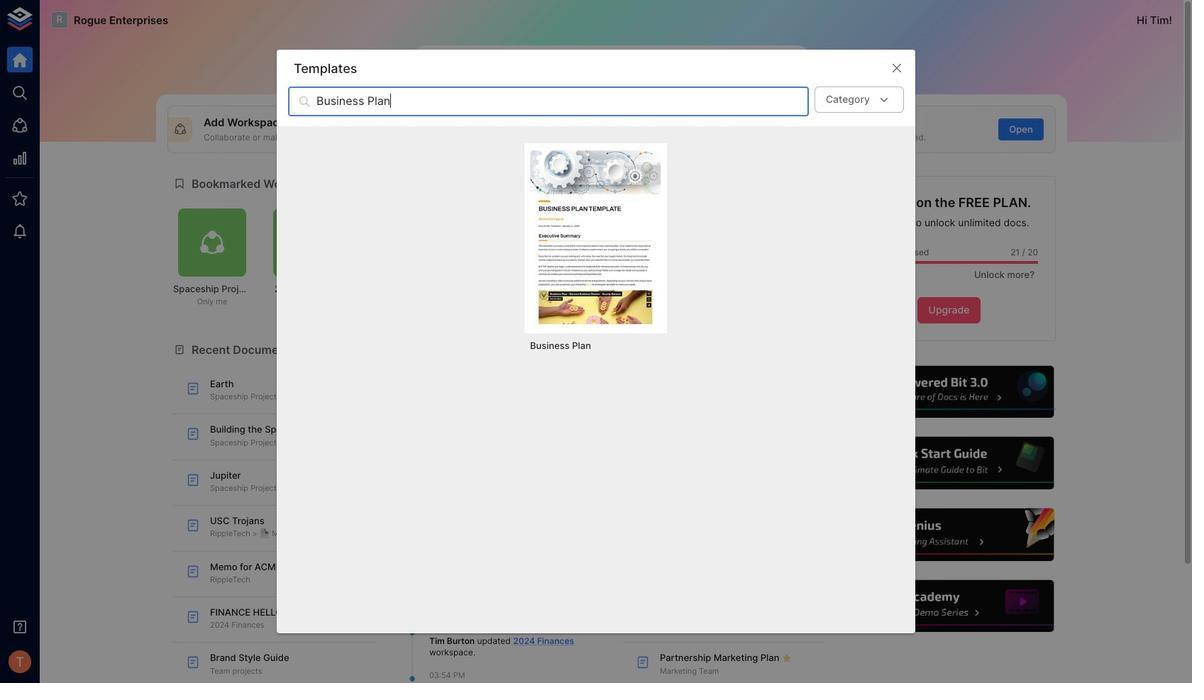 Task type: vqa. For each thing, say whether or not it's contained in the screenshot.
3rd the 'help' image from the bottom
yes



Task type: locate. For each thing, give the bounding box(es) containing it.
business plan image
[[530, 149, 662, 324]]

dialog
[[277, 50, 916, 634]]

help image
[[843, 364, 1057, 420], [843, 436, 1057, 492], [843, 507, 1057, 564], [843, 579, 1057, 635]]



Task type: describe. For each thing, give the bounding box(es) containing it.
2 help image from the top
[[843, 436, 1057, 492]]

Search Templates... text field
[[317, 87, 809, 117]]

4 help image from the top
[[843, 579, 1057, 635]]

1 help image from the top
[[843, 364, 1057, 420]]

3 help image from the top
[[843, 507, 1057, 564]]



